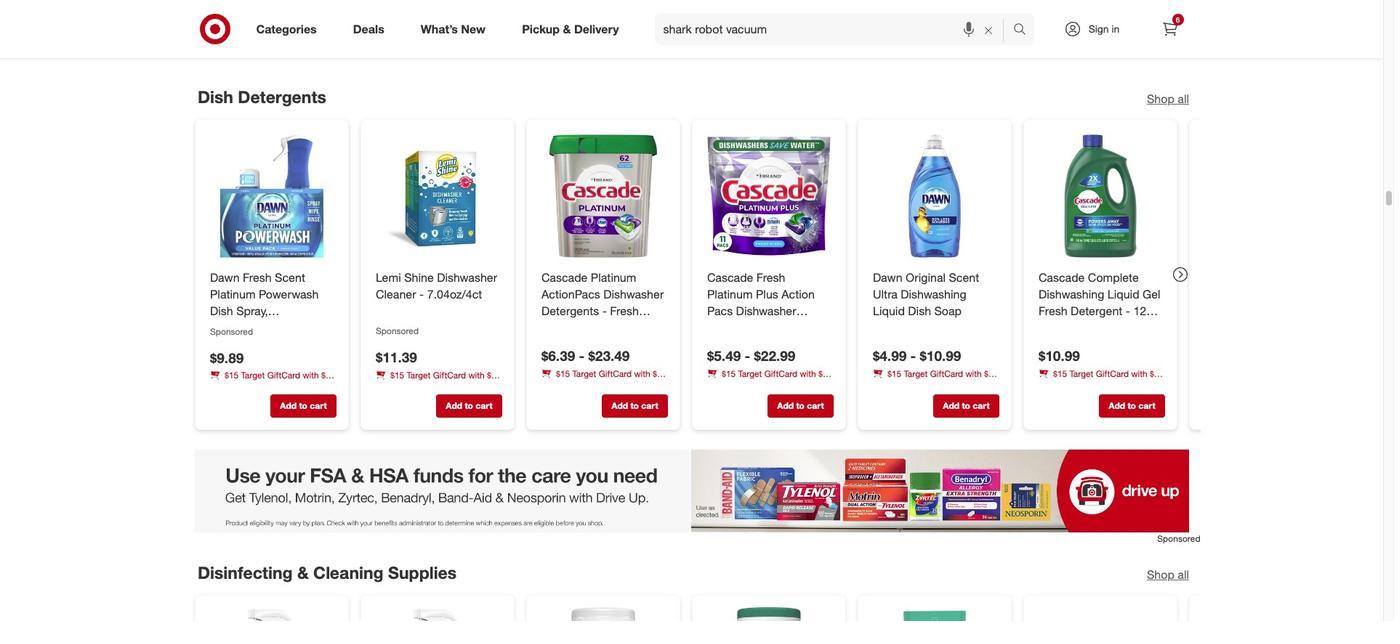 Task type: vqa. For each thing, say whether or not it's contained in the screenshot.
the right detergents
yes



Task type: describe. For each thing, give the bounding box(es) containing it.
- left 16
[[257, 337, 262, 351]]

lemi
[[376, 270, 401, 285]]

6
[[1176, 15, 1180, 24]]

- right $4.99
[[910, 347, 916, 364]]

sign in
[[1089, 23, 1120, 35]]

new
[[461, 22, 486, 36]]

what's new
[[421, 22, 486, 36]]

cascade fresh platinum plus action pacs dishwasher detergents
[[707, 270, 815, 335]]

purchase for $5.49 - $22.99
[[751, 381, 787, 392]]

what's
[[421, 22, 458, 36]]

$50 for $10.99
[[1150, 368, 1164, 379]]

shop all for dish detergents
[[1147, 91, 1189, 106]]

dishwasher inside cascade platinum actionpacs dishwasher detergents - fresh scent
[[603, 287, 664, 301]]

disinfecting
[[197, 563, 292, 583]]

shop all for disinfecting & cleaning supplies
[[1147, 568, 1189, 582]]

$9.89
[[210, 349, 243, 366]]

fresh inside cascade fresh platinum plus action pacs dishwasher detergents
[[756, 270, 785, 285]]

target for $11.39
[[406, 370, 430, 381]]

- right $5.49
[[745, 347, 750, 364]]

$15 target giftcard with $50 home care purchase for $9.89
[[210, 370, 335, 393]]

dawn for ultra
[[873, 270, 902, 285]]

home for $9.89
[[210, 383, 232, 393]]

$15 target giftcard with $50 home care purchase button for $10.99
[[1039, 368, 1165, 392]]

with for $5.49 - $22.99
[[800, 368, 816, 379]]

liquid inside cascade complete dishwashing liquid gel fresh detergent - 120 fl oz
[[1107, 287, 1139, 301]]

with for $10.99
[[1131, 368, 1147, 379]]

advertisement region
[[183, 450, 1201, 533]]

shop all link for dish detergents
[[1147, 91, 1189, 107]]

all for disinfecting & cleaning supplies
[[1178, 568, 1189, 582]]

2 $10.99 from the left
[[1039, 347, 1080, 364]]

home for $10.99
[[1039, 381, 1061, 392]]

platinum inside dawn fresh scent platinum powerwash dish spray, dishwashing dish soap - bundle - 16 fl oz
[[210, 287, 255, 301]]

deals
[[353, 22, 384, 36]]

0 vertical spatial detergents
[[238, 86, 326, 107]]

original
[[905, 270, 946, 285]]

sponsored for $9.89
[[210, 326, 253, 337]]

care for $11.39
[[400, 382, 417, 393]]

$5.49
[[707, 347, 741, 364]]

pickup & delivery link
[[510, 13, 637, 45]]

- right $6.39
[[579, 347, 584, 364]]

$50 for $9.89
[[321, 370, 335, 381]]

action
[[781, 287, 815, 301]]

$15 target giftcard with $50 home care purchase button for $9.89
[[210, 369, 336, 393]]

ultra
[[873, 287, 897, 301]]

pacs
[[707, 303, 733, 318]]

$6.39
[[541, 347, 575, 364]]

supplies
[[388, 563, 456, 583]]

1 $10.99 from the left
[[920, 347, 961, 364]]

actionpacs
[[541, 287, 600, 301]]

cascade for $5.49
[[707, 270, 753, 285]]

$50 for $11.39
[[487, 370, 501, 381]]

shine
[[404, 270, 433, 285]]

dawn for platinum
[[210, 270, 239, 285]]

sponsored for $11.39
[[376, 325, 419, 336]]

care for $5.49 - $22.99
[[732, 381, 749, 392]]

shop all link for disinfecting & cleaning supplies
[[1147, 567, 1189, 584]]

$6.39 - $23.49
[[541, 347, 630, 364]]

oz inside cascade complete dishwashing liquid gel fresh detergent - 120 fl oz
[[1039, 320, 1051, 335]]

lemi shine dishwasher cleaner - 7.04oz/4ct
[[376, 270, 497, 301]]

shop for disinfecting & cleaning supplies
[[1147, 568, 1174, 582]]

$23.49
[[588, 347, 630, 364]]

What can we help you find? suggestions appear below search field
[[655, 13, 1017, 45]]

$15 target giftcard with $50 home care purchase for $11.39
[[376, 370, 501, 393]]

purchase for $6.39 - $23.49
[[585, 381, 621, 392]]

platinum inside cascade platinum actionpacs dishwasher detergents - fresh scent
[[591, 270, 636, 285]]

fresh inside cascade platinum actionpacs dishwasher detergents - fresh scent
[[610, 303, 639, 318]]

$11.39
[[376, 349, 417, 365]]

120
[[1133, 303, 1153, 318]]

search
[[1007, 23, 1042, 37]]

$15 target giftcard with $50 home care purchase for $10.99
[[1039, 368, 1164, 392]]

dawn fresh scent platinum powerwash dish spray, dishwashing dish soap - bundle - 16 fl oz link
[[210, 269, 333, 351]]

- left bundle
[[210, 337, 214, 351]]

soap inside dawn fresh scent platinum powerwash dish spray, dishwashing dish soap - bundle - 16 fl oz
[[305, 320, 332, 335]]

cascade complete dishwashing liquid gel fresh detergent - 120 fl oz
[[1039, 270, 1162, 335]]

shop for dish detergents
[[1147, 91, 1174, 106]]

care for $10.99
[[1063, 381, 1080, 392]]

$50 for $5.49 - $22.99
[[818, 368, 832, 379]]

dishwasher inside cascade fresh platinum plus action pacs dishwasher detergents
[[736, 303, 796, 318]]

dawn original scent ultra dishwashing liquid dish soap link
[[873, 269, 996, 319]]

fresh inside cascade complete dishwashing liquid gel fresh detergent - 120 fl oz
[[1039, 303, 1067, 318]]

16
[[265, 337, 278, 351]]

dish detergents
[[197, 86, 326, 107]]

cascade inside cascade complete dishwashing liquid gel fresh detergent - 120 fl oz
[[1039, 270, 1085, 285]]

dish inside "dawn original scent ultra dishwashing liquid dish soap"
[[908, 303, 931, 318]]

deals link
[[341, 13, 403, 45]]

target for $9.89
[[241, 370, 265, 381]]

search button
[[1007, 13, 1042, 48]]

$4.99
[[873, 347, 906, 364]]

$15 for $5.49 - $22.99
[[722, 368, 736, 379]]

categories link
[[244, 13, 335, 45]]



Task type: locate. For each thing, give the bounding box(es) containing it.
0 vertical spatial shop
[[1147, 91, 1174, 106]]

1 vertical spatial all
[[1178, 568, 1189, 582]]

1 shop all link from the top
[[1147, 91, 1189, 107]]

1 horizontal spatial $10.99
[[1039, 347, 1080, 364]]

0 horizontal spatial &
[[297, 563, 308, 583]]

target down the detergent in the right of the page
[[1070, 368, 1093, 379]]

7.04oz/4ct
[[427, 287, 482, 301]]

scent inside "dawn original scent ultra dishwashing liquid dish soap"
[[949, 270, 979, 285]]

0 vertical spatial dishwasher
[[437, 270, 497, 285]]

$15 target giftcard with $50 home care purchase for $5.49 - $22.99
[[707, 368, 832, 392]]

sponsored
[[376, 325, 419, 336], [210, 326, 253, 337], [1158, 534, 1201, 545]]

$15 target giftcard with $50 home care purchase down the detergent in the right of the page
[[1039, 368, 1164, 392]]

$15 target giftcard with $50 home care purchase button for $5.49 - $22.99
[[707, 368, 834, 392]]

$15 target giftcard with $50 home care purchase button down $23.49
[[541, 368, 668, 392]]

target down $11.39
[[406, 370, 430, 381]]

0 vertical spatial oz
[[1039, 320, 1051, 335]]

$15 for $9.89
[[224, 370, 238, 381]]

1 horizontal spatial dishwashing
[[901, 287, 966, 301]]

cascade platinum actionpacs dishwasher detergents - fresh scent image
[[538, 131, 668, 261], [538, 131, 668, 261]]

2 horizontal spatial scent
[[949, 270, 979, 285]]

purchase for $10.99
[[1082, 381, 1119, 392]]

fresh inside dawn fresh scent platinum powerwash dish spray, dishwashing dish soap - bundle - 16 fl oz
[[242, 270, 271, 285]]

detergents down actionpacs
[[541, 303, 599, 318]]

cleaning
[[313, 563, 383, 583]]

$10.99
[[920, 347, 961, 364], [1039, 347, 1080, 364]]

add
[[280, 19, 296, 30], [446, 19, 462, 30], [611, 19, 628, 30], [943, 19, 959, 30], [1109, 19, 1125, 30], [280, 400, 296, 411], [446, 400, 462, 411], [611, 400, 628, 411], [777, 400, 794, 411], [943, 400, 959, 411], [1109, 400, 1125, 411]]

with for $11.39
[[468, 370, 484, 381]]

fl inside cascade complete dishwashing liquid gel fresh detergent - 120 fl oz
[[1156, 303, 1162, 318]]

clorox crisp lemon disinfecting wipes bleach free cleaning wipes image
[[538, 608, 668, 622], [538, 608, 668, 622]]

1 horizontal spatial fl
[[1156, 303, 1162, 318]]

$15 target giftcard with $50 home care purchase button down the detergent in the right of the page
[[1039, 368, 1165, 392]]

detergents inside cascade fresh platinum plus action pacs dishwasher detergents
[[707, 320, 765, 335]]

target down $9.89 at the left of page
[[241, 370, 265, 381]]

0 horizontal spatial fl
[[281, 337, 287, 351]]

1 vertical spatial shop
[[1147, 568, 1174, 582]]

1 shop all from the top
[[1147, 91, 1189, 106]]

dishwashing inside dawn fresh scent platinum powerwash dish spray, dishwashing dish soap - bundle - 16 fl oz
[[210, 320, 275, 335]]

$22.99
[[754, 347, 795, 364]]

fresh
[[242, 270, 271, 285], [756, 270, 785, 285], [610, 303, 639, 318], [1039, 303, 1067, 318]]

giftcard for $9.89
[[267, 370, 300, 381]]

2 horizontal spatial dishwashing
[[1039, 287, 1104, 301]]

dawn inside dawn fresh scent platinum powerwash dish spray, dishwashing dish soap - bundle - 16 fl oz
[[210, 270, 239, 285]]

family guard citrus guard disinfectant cleaner - 32oz image
[[373, 608, 502, 622], [373, 608, 502, 622]]

1 horizontal spatial liquid
[[1107, 287, 1139, 301]]

dawn up ultra
[[873, 270, 902, 285]]

add to cart button
[[270, 13, 336, 36], [436, 13, 502, 36], [602, 13, 668, 36], [933, 13, 999, 36], [1099, 13, 1165, 36], [270, 394, 336, 417], [436, 394, 502, 417], [602, 394, 668, 417], [767, 394, 834, 417], [933, 394, 999, 417], [1099, 394, 1165, 417]]

$5.49 - $22.99
[[707, 347, 795, 364]]

dawn up spray,
[[210, 270, 239, 285]]

shop all
[[1147, 91, 1189, 106], [1147, 568, 1189, 582]]

& left cleaning
[[297, 563, 308, 583]]

soap down the original
[[934, 303, 962, 318]]

target for $5.49 - $22.99
[[738, 368, 762, 379]]

1 all from the top
[[1178, 91, 1189, 106]]

scent inside cascade platinum actionpacs dishwasher detergents - fresh scent
[[541, 320, 572, 335]]

2 vertical spatial detergents
[[707, 320, 765, 335]]

scent for fresh
[[275, 270, 305, 285]]

2 horizontal spatial detergents
[[707, 320, 765, 335]]

1 vertical spatial dishwasher
[[603, 287, 664, 301]]

soap
[[934, 303, 962, 318], [305, 320, 332, 335]]

to
[[299, 19, 307, 30], [464, 19, 473, 30], [630, 19, 639, 30], [962, 19, 970, 30], [1128, 19, 1136, 30], [299, 400, 307, 411], [464, 400, 473, 411], [630, 400, 639, 411], [796, 400, 804, 411], [962, 400, 970, 411], [1128, 400, 1136, 411]]

sign in link
[[1052, 13, 1143, 45]]

- inside cascade complete dishwashing liquid gel fresh detergent - 120 fl oz
[[1126, 303, 1130, 318]]

dishwashing down the original
[[901, 287, 966, 301]]

1 vertical spatial &
[[297, 563, 308, 583]]

1 horizontal spatial oz
[[1039, 320, 1051, 335]]

home for $5.49 - $22.99
[[707, 381, 729, 392]]

& for pickup
[[563, 22, 571, 36]]

scent inside dawn fresh scent platinum powerwash dish spray, dishwashing dish soap - bundle - 16 fl oz
[[275, 270, 305, 285]]

1 horizontal spatial soap
[[934, 303, 962, 318]]

dawn inside "dawn original scent ultra dishwashing liquid dish soap"
[[873, 270, 902, 285]]

add to cart
[[280, 19, 327, 30], [446, 19, 492, 30], [611, 19, 658, 30], [943, 19, 990, 30], [1109, 19, 1155, 30], [280, 400, 327, 411], [446, 400, 492, 411], [611, 400, 658, 411], [777, 400, 824, 411], [943, 400, 990, 411], [1109, 400, 1155, 411]]

$15 target giftcard with $50 home care purchase button down $22.99
[[707, 368, 834, 392]]

with for $6.39 - $23.49
[[634, 368, 650, 379]]

dawn fresh scent platinum powerwash dish spray, dishwashing dish soap - bundle - 16 fl oz
[[210, 270, 332, 351]]

0 horizontal spatial soap
[[305, 320, 332, 335]]

detergents inside cascade platinum actionpacs dishwasher detergents - fresh scent
[[541, 303, 599, 318]]

family guard fresh disinfectant cleaner - 32oz image
[[207, 608, 336, 622], [207, 608, 336, 622]]

all
[[1178, 91, 1189, 106], [1178, 568, 1189, 582]]

dishwashing inside cascade complete dishwashing liquid gel fresh detergent - 120 fl oz
[[1039, 287, 1104, 301]]

dawn fresh scent platinum powerwash dish spray, dishwashing dish soap - bundle - 16 fl oz image
[[207, 131, 336, 261], [207, 131, 336, 261]]

target down $5.49 - $22.99
[[738, 368, 762, 379]]

$15 target giftcard with $50 home care purchase down $11.39
[[376, 370, 501, 393]]

shop all link
[[1147, 91, 1189, 107], [1147, 567, 1189, 584]]

1 horizontal spatial platinum
[[591, 270, 636, 285]]

$15 target giftcard with $50 home care purchase button down 16
[[210, 369, 336, 393]]

$15 target giftcard with $50 home care purchase down $23.49
[[541, 368, 667, 392]]

fl inside dawn fresh scent platinum powerwash dish spray, dishwashing dish soap - bundle - 16 fl oz
[[281, 337, 287, 351]]

dishwasher down plus
[[736, 303, 796, 318]]

lemi shine dishwasher cleaner - 7.04oz/4ct image
[[373, 131, 502, 261], [373, 131, 502, 261]]

dawn original scent ultra dishwashing liquid dish soap image
[[870, 131, 999, 261], [870, 131, 999, 261]]

oz
[[1039, 320, 1051, 335], [291, 337, 303, 351]]

& for disinfecting
[[297, 563, 308, 583]]

1 dawn from the left
[[210, 270, 239, 285]]

0 vertical spatial &
[[563, 22, 571, 36]]

$15 for $11.39
[[390, 370, 404, 381]]

pickup
[[522, 22, 560, 36]]

cascade inside cascade fresh platinum plus action pacs dishwasher detergents
[[707, 270, 753, 285]]

disinfecting & cleaning supplies
[[197, 563, 456, 583]]

fl right 16
[[281, 337, 287, 351]]

2 horizontal spatial sponsored
[[1158, 534, 1201, 545]]

0 horizontal spatial dishwasher
[[437, 270, 497, 285]]

2 shop all from the top
[[1147, 568, 1189, 582]]

bundle
[[218, 337, 254, 351]]

cascade platinum actionpacs dishwasher detergents - fresh scent link
[[541, 269, 665, 335]]

dishwasher right actionpacs
[[603, 287, 664, 301]]

fl right "120"
[[1156, 303, 1162, 318]]

1 vertical spatial fl
[[281, 337, 287, 351]]

1 cascade from the left
[[541, 270, 587, 285]]

0 horizontal spatial liquid
[[873, 303, 905, 318]]

0 horizontal spatial oz
[[291, 337, 303, 351]]

2 vertical spatial dishwasher
[[736, 303, 796, 318]]

detergents down "categories" link
[[238, 86, 326, 107]]

2 shop from the top
[[1147, 568, 1174, 582]]

lemi shine dishwasher cleaner - 7.04oz/4ct link
[[376, 269, 499, 303]]

scent up $6.39
[[541, 320, 572, 335]]

complete
[[1088, 270, 1139, 285]]

giftcard for $10.99
[[1096, 368, 1129, 379]]

purchase
[[585, 381, 621, 392], [751, 381, 787, 392], [1082, 381, 1119, 392], [419, 382, 456, 393], [254, 383, 290, 393]]

spray,
[[236, 303, 268, 318]]

1 vertical spatial oz
[[291, 337, 303, 351]]

$15 target giftcard with $50 home care purchase button
[[541, 368, 668, 392], [707, 368, 834, 392], [1039, 368, 1165, 392], [376, 369, 502, 393], [210, 369, 336, 393]]

platinum up the 'pacs'
[[707, 287, 752, 301]]

cascade fresh platinum plus action pacs dishwasher detergents image
[[704, 131, 834, 261], [704, 131, 834, 261]]

2 all from the top
[[1178, 568, 1189, 582]]

$50
[[653, 368, 667, 379], [818, 368, 832, 379], [1150, 368, 1164, 379], [487, 370, 501, 381], [321, 370, 335, 381]]

care for $9.89
[[234, 383, 251, 393]]

$50 for $6.39 - $23.49
[[653, 368, 667, 379]]

1 horizontal spatial detergents
[[541, 303, 599, 318]]

scent up 'powerwash'
[[275, 270, 305, 285]]

detergents
[[238, 86, 326, 107], [541, 303, 599, 318], [707, 320, 765, 335]]

fresh up $23.49
[[610, 303, 639, 318]]

cascade complete dishwashing liquid gel fresh detergent - 120 fl oz image
[[1036, 131, 1165, 261], [1036, 131, 1165, 261]]

1 horizontal spatial scent
[[541, 320, 572, 335]]

powerwash
[[258, 287, 318, 301]]

liquid down ultra
[[873, 303, 905, 318]]

2 dawn from the left
[[873, 270, 902, 285]]

platinum
[[591, 270, 636, 285], [210, 287, 255, 301], [707, 287, 752, 301]]

cascade
[[541, 270, 587, 285], [707, 270, 753, 285], [1039, 270, 1085, 285]]

0 vertical spatial soap
[[934, 303, 962, 318]]

&
[[563, 22, 571, 36], [297, 563, 308, 583]]

cascade inside cascade platinum actionpacs dishwasher detergents - fresh scent
[[541, 270, 587, 285]]

cascade up actionpacs
[[541, 270, 587, 285]]

cascade up the detergent in the right of the page
[[1039, 270, 1085, 285]]

dishwasher
[[437, 270, 497, 285], [603, 287, 664, 301], [736, 303, 796, 318]]

1 vertical spatial shop all
[[1147, 568, 1189, 582]]

target for $6.39 - $23.49
[[572, 368, 596, 379]]

2 horizontal spatial dishwasher
[[736, 303, 796, 318]]

liquid
[[1107, 287, 1139, 301], [873, 303, 905, 318]]

detergent
[[1071, 303, 1122, 318]]

2 cascade from the left
[[707, 270, 753, 285]]

- left "120"
[[1126, 303, 1130, 318]]

home
[[541, 381, 563, 392], [707, 381, 729, 392], [1039, 381, 1061, 392], [376, 382, 398, 393], [210, 383, 232, 393]]

2 horizontal spatial platinum
[[707, 287, 752, 301]]

0 horizontal spatial scent
[[275, 270, 305, 285]]

$15 target giftcard with $50 home care purchase button for $6.39 - $23.49
[[541, 368, 668, 392]]

& right pickup
[[563, 22, 571, 36]]

0 vertical spatial shop all link
[[1147, 91, 1189, 107]]

home for $11.39
[[376, 382, 398, 393]]

target
[[572, 368, 596, 379], [738, 368, 762, 379], [1070, 368, 1093, 379], [406, 370, 430, 381], [241, 370, 265, 381]]

0 horizontal spatial sponsored
[[210, 326, 253, 337]]

2 horizontal spatial cascade
[[1039, 270, 1085, 285]]

fl
[[1156, 303, 1162, 318], [281, 337, 287, 351]]

dishwashing up the detergent in the right of the page
[[1039, 287, 1104, 301]]

delivery
[[574, 22, 619, 36]]

dishwashing
[[901, 287, 966, 301], [1039, 287, 1104, 301], [210, 320, 275, 335]]

dishwasher up 7.04oz/4ct
[[437, 270, 497, 285]]

cascade fresh platinum plus action pacs dishwasher detergents link
[[707, 269, 831, 335]]

detergents down the 'pacs'
[[707, 320, 765, 335]]

1 horizontal spatial &
[[563, 22, 571, 36]]

giftcard for $6.39 - $23.49
[[599, 368, 632, 379]]

- inside cascade platinum actionpacs dishwasher detergents - fresh scent
[[602, 303, 607, 318]]

1 vertical spatial soap
[[305, 320, 332, 335]]

$10.99 right $4.99
[[920, 347, 961, 364]]

1 horizontal spatial sponsored
[[376, 325, 419, 336]]

soap inside "dawn original scent ultra dishwashing liquid dish soap"
[[934, 303, 962, 318]]

care
[[566, 381, 583, 392], [732, 381, 749, 392], [1063, 381, 1080, 392], [400, 382, 417, 393], [234, 383, 251, 393]]

0 vertical spatial fl
[[1156, 303, 1162, 318]]

fresh up plus
[[756, 270, 785, 285]]

cart
[[310, 19, 327, 30], [475, 19, 492, 30], [641, 19, 658, 30], [973, 19, 990, 30], [1138, 19, 1155, 30], [310, 400, 327, 411], [475, 400, 492, 411], [641, 400, 658, 411], [807, 400, 824, 411], [973, 400, 990, 411], [1138, 400, 1155, 411]]

1 horizontal spatial dawn
[[873, 270, 902, 285]]

in
[[1112, 23, 1120, 35]]

gel
[[1143, 287, 1160, 301]]

dishwashing up bundle
[[210, 320, 275, 335]]

1 horizontal spatial dishwasher
[[603, 287, 664, 301]]

target for $10.99
[[1070, 368, 1093, 379]]

sign
[[1089, 23, 1109, 35]]

giftcard
[[599, 368, 632, 379], [764, 368, 797, 379], [1096, 368, 1129, 379], [433, 370, 466, 381], [267, 370, 300, 381]]

fresh left the detergent in the right of the page
[[1039, 303, 1067, 318]]

$15 for $6.39 - $23.49
[[556, 368, 570, 379]]

with for $9.89
[[302, 370, 319, 381]]

cascade for $6.39
[[541, 270, 587, 285]]

platinum up actionpacs
[[591, 270, 636, 285]]

1 vertical spatial shop all link
[[1147, 567, 1189, 584]]

scent for original
[[949, 270, 979, 285]]

home for $6.39 - $23.49
[[541, 381, 563, 392]]

clorox fresh disinfecting wipes bleach free cleaning wipes - 9ct image
[[870, 608, 999, 622], [870, 608, 999, 622]]

soap down 'powerwash'
[[305, 320, 332, 335]]

1 horizontal spatial cascade
[[707, 270, 753, 285]]

$10.99 down the detergent in the right of the page
[[1039, 347, 1080, 364]]

cascade complete dishwashing liquid gel fresh detergent - 120 fl oz link
[[1039, 269, 1162, 335]]

shop
[[1147, 91, 1174, 106], [1147, 568, 1174, 582]]

fresh up spray,
[[242, 270, 271, 285]]

purchase for $9.89
[[254, 383, 290, 393]]

$15
[[556, 368, 570, 379], [722, 368, 736, 379], [1053, 368, 1067, 379], [390, 370, 404, 381], [224, 370, 238, 381]]

purchase for $11.39
[[419, 382, 456, 393]]

categories
[[256, 22, 317, 36]]

dawn
[[210, 270, 239, 285], [873, 270, 902, 285]]

scent right the original
[[949, 270, 979, 285]]

$15 target giftcard with $50 home care purchase
[[541, 368, 667, 392], [707, 368, 832, 392], [1039, 368, 1164, 392], [376, 370, 501, 393], [210, 370, 335, 393]]

0 horizontal spatial dishwashing
[[210, 320, 275, 335]]

0 horizontal spatial $10.99
[[920, 347, 961, 364]]

$15 target giftcard with $50 home care purchase for $6.39 - $23.49
[[541, 368, 667, 392]]

0 horizontal spatial cascade
[[541, 270, 587, 285]]

all for dish detergents
[[1178, 91, 1189, 106]]

oz inside dawn fresh scent platinum powerwash dish spray, dishwashing dish soap - bundle - 16 fl oz
[[291, 337, 303, 351]]

liquid down complete
[[1107, 287, 1139, 301]]

with
[[634, 368, 650, 379], [800, 368, 816, 379], [1131, 368, 1147, 379], [468, 370, 484, 381], [302, 370, 319, 381]]

- down shine
[[419, 287, 424, 301]]

0 horizontal spatial detergents
[[238, 86, 326, 107]]

- inside lemi shine dishwasher cleaner - 7.04oz/4ct
[[419, 287, 424, 301]]

dawn original scent ultra dishwashing liquid dish soap
[[873, 270, 979, 318]]

$15 target giftcard with $50 home care purchase button down $11.39
[[376, 369, 502, 393]]

target down $6.39 - $23.49
[[572, 368, 596, 379]]

0 vertical spatial liquid
[[1107, 287, 1139, 301]]

3 cascade from the left
[[1039, 270, 1085, 285]]

$15 target giftcard with $50 home care purchase down 16
[[210, 370, 335, 393]]

$4.99 - $10.99
[[873, 347, 961, 364]]

$15 target giftcard with $50 home care purchase down $22.99
[[707, 368, 832, 392]]

1 vertical spatial detergents
[[541, 303, 599, 318]]

- up $23.49
[[602, 303, 607, 318]]

0 horizontal spatial dawn
[[210, 270, 239, 285]]

-
[[419, 287, 424, 301], [602, 303, 607, 318], [1126, 303, 1130, 318], [210, 337, 214, 351], [257, 337, 262, 351], [579, 347, 584, 364], [745, 347, 750, 364], [910, 347, 916, 364]]

plus
[[756, 287, 778, 301]]

giftcard for $11.39
[[433, 370, 466, 381]]

0 vertical spatial shop all
[[1147, 91, 1189, 106]]

giftcard for $5.49 - $22.99
[[764, 368, 797, 379]]

cascade platinum actionpacs dishwasher detergents - fresh scent
[[541, 270, 664, 335]]

0 horizontal spatial platinum
[[210, 287, 255, 301]]

clorox fresh scent bleach free disinfecting wipes image
[[704, 608, 834, 622]]

care for $6.39 - $23.49
[[566, 381, 583, 392]]

0 vertical spatial all
[[1178, 91, 1189, 106]]

what's new link
[[408, 13, 504, 45]]

platinum inside cascade fresh platinum plus action pacs dishwasher detergents
[[707, 287, 752, 301]]

pickup & delivery
[[522, 22, 619, 36]]

cleaner
[[376, 287, 416, 301]]

2 shop all link from the top
[[1147, 567, 1189, 584]]

scent
[[275, 270, 305, 285], [949, 270, 979, 285], [541, 320, 572, 335]]

dish
[[197, 86, 233, 107], [210, 303, 233, 318], [908, 303, 931, 318], [279, 320, 302, 335]]

$15 for $10.99
[[1053, 368, 1067, 379]]

dishwasher inside lemi shine dishwasher cleaner - 7.04oz/4ct
[[437, 270, 497, 285]]

liquid inside "dawn original scent ultra dishwashing liquid dish soap"
[[873, 303, 905, 318]]

1 vertical spatial liquid
[[873, 303, 905, 318]]

$15 target giftcard with $50 home care purchase button for $11.39
[[376, 369, 502, 393]]

1 shop from the top
[[1147, 91, 1174, 106]]

6 link
[[1154, 13, 1186, 45]]

cascade up the 'pacs'
[[707, 270, 753, 285]]

platinum up spray,
[[210, 287, 255, 301]]

dishwashing inside "dawn original scent ultra dishwashing liquid dish soap"
[[901, 287, 966, 301]]



